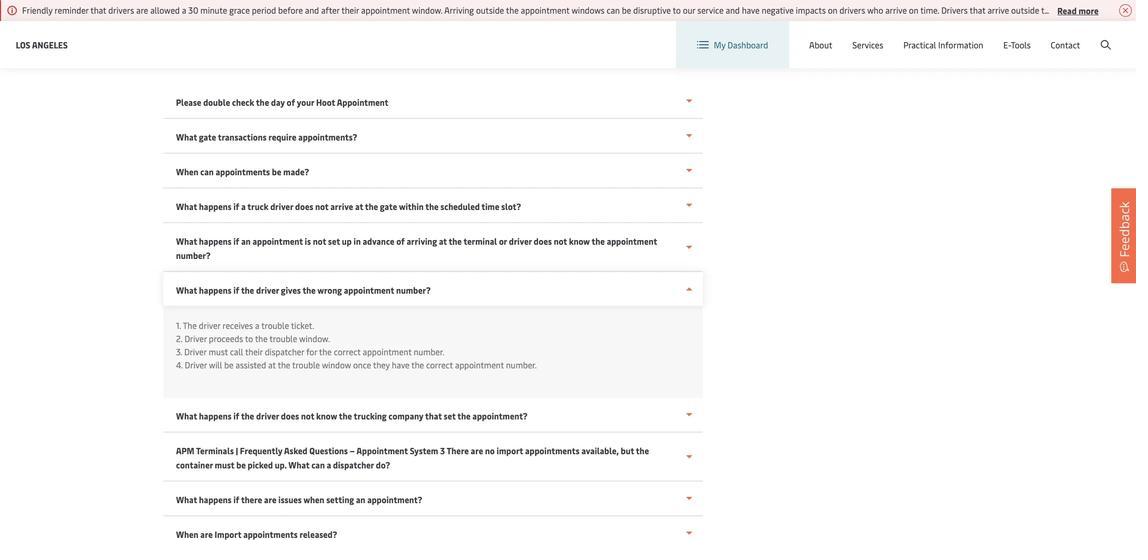 Task type: describe. For each thing, give the bounding box(es) containing it.
that inside dropdown button
[[425, 411, 442, 422]]

the inside "dropdown button"
[[256, 96, 269, 108]]

slot?
[[501, 201, 521, 212]]

their inside 1. the driver receives a trouble ticket. 2. driver proceeds to the trouble window. 3. driver must call their dispatcher for the correct appointment number. 4. driver will be assisted at the trouble window once they have the correct appointment number.
[[245, 346, 263, 358]]

our
[[683, 4, 696, 16]]

/
[[1054, 31, 1057, 42]]

window inside 1. the driver receives a trouble ticket. 2. driver proceeds to the trouble window. 3. driver must call their dispatcher for the correct appointment number. 4. driver will be assisted at the trouble window once they have the correct appointment number.
[[322, 359, 351, 371]]

login / create account
[[1031, 31, 1116, 42]]

2.
[[176, 333, 183, 345]]

what for what gate transactions require appointments?
[[176, 131, 197, 143]]

0 vertical spatial can
[[607, 4, 620, 16]]

what gate transactions require appointments? button
[[163, 119, 703, 154]]

3.
[[176, 346, 182, 358]]

feedback button
[[1112, 189, 1136, 284]]

but
[[621, 445, 634, 457]]

at inside what happens if an appointment is not set up in advance of arriving at the terminal or driver does not know the appointment number?
[[439, 236, 447, 247]]

proceeds
[[209, 333, 243, 345]]

be left disruptive
[[622, 4, 631, 16]]

ticket.
[[291, 320, 314, 332]]

when can appointments be made? button
[[163, 154, 703, 189]]

drivers
[[942, 4, 968, 16]]

los angeles
[[16, 39, 68, 50]]

information
[[939, 39, 984, 51]]

switch location button
[[823, 31, 899, 42]]

trucking
[[354, 411, 387, 422]]

truck
[[248, 201, 269, 212]]

1 horizontal spatial correct
[[426, 359, 453, 371]]

at inside 1. the driver receives a trouble ticket. 2. driver proceeds to the trouble window. 3. driver must call their dispatcher for the correct appointment number. 4. driver will be assisted at the trouble window once they have the correct appointment number.
[[268, 359, 276, 371]]

before
[[278, 4, 303, 16]]

login / create account link
[[1012, 21, 1116, 52]]

appointment inside "dropdown button"
[[337, 96, 389, 108]]

if for driver
[[233, 201, 239, 212]]

what happens if the driver gives the wrong appointment number?
[[176, 285, 431, 296]]

windows
[[572, 4, 605, 16]]

reminder
[[55, 4, 89, 16]]

will
[[209, 359, 222, 371]]

read more button
[[1058, 4, 1099, 17]]

driver left the gives
[[256, 285, 279, 296]]

can inside when can appointments be made? dropdown button
[[200, 166, 214, 178]]

number? inside what happens if the driver gives the wrong appointment number? dropdown button
[[396, 285, 431, 296]]

no
[[485, 445, 495, 457]]

services button
[[853, 21, 884, 69]]

service
[[698, 4, 724, 16]]

e-
[[1004, 39, 1011, 51]]

an inside dropdown button
[[356, 494, 365, 506]]

advance
[[363, 236, 395, 247]]

read
[[1058, 4, 1077, 16]]

2 on from the left
[[909, 4, 919, 16]]

practical
[[904, 39, 937, 51]]

what happens if the driver does not know the trucking company that set the appointment? button
[[163, 398, 703, 433]]

when can appointments be made?
[[176, 166, 309, 178]]

company
[[389, 411, 424, 422]]

friendly reminder that drivers are allowed a 30 minute grace period before and after their appointment window. arriving outside the appointment windows can be disruptive to our service and have negative impacts on drivers who arrive on time. drivers that arrive outside their appointment window
[[22, 4, 1136, 16]]

transactions
[[218, 131, 267, 143]]

2 vertical spatial does
[[281, 411, 299, 422]]

2 vertical spatial trouble
[[292, 359, 320, 371]]

switch location
[[840, 31, 899, 42]]

double
[[203, 96, 230, 108]]

impacts
[[796, 4, 826, 16]]

location
[[867, 31, 899, 42]]

happens for what happens if there are issues when setting an appointment?
[[199, 494, 232, 506]]

if for issues
[[233, 494, 239, 506]]

3
[[440, 445, 445, 457]]

0 vertical spatial correct
[[334, 346, 361, 358]]

friendly
[[22, 4, 53, 16]]

happens for what happens if a truck driver does not arrive at the gate within the scheduled time slot?
[[199, 201, 232, 212]]

must inside 1. the driver receives a trouble ticket. 2. driver proceeds to the trouble window. 3. driver must call their dispatcher for the correct appointment number. 4. driver will be assisted at the trouble window once they have the correct appointment number.
[[209, 346, 228, 358]]

1 horizontal spatial arrive
[[886, 4, 907, 16]]

have inside 1. the driver receives a trouble ticket. 2. driver proceeds to the trouble window. 3. driver must call their dispatcher for the correct appointment number. 4. driver will be assisted at the trouble window once they have the correct appointment number.
[[392, 359, 410, 371]]

dashboard
[[728, 39, 768, 51]]

made?
[[283, 166, 309, 178]]

1 horizontal spatial their
[[342, 4, 359, 16]]

appointment inside apm terminals | frequently asked questions – appointment system 3 there are no import appointments available, but the container must be picked up. what can a dispatcher do?
[[357, 445, 408, 457]]

tools
[[1011, 39, 1031, 51]]

account
[[1085, 31, 1116, 42]]

is
[[305, 236, 311, 247]]

contact
[[1051, 39, 1081, 51]]

hoot
[[316, 96, 335, 108]]

must inside apm terminals | frequently asked questions – appointment system 3 there are no import appointments available, but the container must be picked up. what can a dispatcher do?
[[215, 460, 235, 471]]

driver right truck
[[270, 201, 293, 212]]

number? inside what happens if an appointment is not set up in advance of arriving at the terminal or driver does not know the appointment number?
[[176, 250, 211, 261]]

los angeles link
[[16, 38, 68, 51]]

2 vertical spatial driver
[[185, 359, 207, 371]]

1 on from the left
[[828, 4, 838, 16]]

what inside apm terminals | frequently asked questions – appointment system 3 there are no import appointments available, but the container must be picked up. what can a dispatcher do?
[[288, 460, 310, 471]]

an inside what happens if an appointment is not set up in advance of arriving at the terminal or driver does not know the appointment number?
[[241, 236, 251, 247]]

at inside dropdown button
[[355, 201, 363, 212]]

there
[[447, 445, 469, 457]]

los
[[16, 39, 30, 50]]

2 horizontal spatial their
[[1042, 4, 1059, 16]]

1. the driver receives a trouble ticket. 2. driver proceeds to the trouble window. 3. driver must call their dispatcher for the correct appointment number. 4. driver will be assisted at the trouble window once they have the correct appointment number.
[[176, 320, 537, 371]]

a inside 1. the driver receives a trouble ticket. 2. driver proceeds to the trouble window. 3. driver must call their dispatcher for the correct appointment number. 4. driver will be assisted at the trouble window once they have the correct appointment number.
[[255, 320, 259, 332]]

practical information
[[904, 39, 984, 51]]

arriving
[[407, 236, 437, 247]]

what for what happens if the driver does not know the trucking company that set the appointment?
[[176, 411, 197, 422]]

asked
[[284, 445, 308, 457]]

what for what happens if there are issues when setting an appointment?
[[176, 494, 197, 506]]

issues
[[278, 494, 302, 506]]

know inside dropdown button
[[316, 411, 337, 422]]

negative
[[762, 4, 794, 16]]

be inside apm terminals | frequently asked questions – appointment system 3 there are no import appointments available, but the container must be picked up. what can a dispatcher do?
[[236, 460, 246, 471]]

apm terminals | frequently asked questions – appointment system 3 there are no import appointments available, but the container must be picked up. what can a dispatcher do?
[[176, 445, 649, 471]]

within
[[399, 201, 424, 212]]

import
[[497, 445, 523, 457]]

appointments?
[[298, 131, 357, 143]]

0 vertical spatial gate
[[199, 131, 216, 143]]

are inside apm terminals | frequently asked questions – appointment system 3 there are no import appointments available, but the container must be picked up. what can a dispatcher do?
[[471, 445, 483, 457]]

window. inside 1. the driver receives a trouble ticket. 2. driver proceeds to the trouble window. 3. driver must call their dispatcher for the correct appointment number. 4. driver will be assisted at the trouble window once they have the correct appointment number.
[[299, 333, 330, 345]]

1 vertical spatial number.
[[506, 359, 537, 371]]

0 vertical spatial does
[[295, 201, 313, 212]]

apm
[[176, 445, 194, 457]]

4.
[[176, 359, 183, 371]]

when
[[176, 166, 198, 178]]

call
[[230, 346, 243, 358]]

switch
[[840, 31, 865, 42]]

there
[[241, 494, 262, 506]]

about button
[[810, 21, 833, 69]]

1 horizontal spatial gate
[[380, 201, 397, 212]]

does inside what happens if an appointment is not set up in advance of arriving at the terminal or driver does not know the appointment number?
[[534, 236, 552, 247]]

close alert image
[[1120, 4, 1132, 17]]

2 and from the left
[[726, 4, 740, 16]]



Task type: vqa. For each thing, say whether or not it's contained in the screenshot.
Asia BUTTON
no



Task type: locate. For each thing, give the bounding box(es) containing it.
1 happens from the top
[[199, 201, 232, 212]]

e-tools
[[1004, 39, 1031, 51]]

if for does
[[233, 411, 239, 422]]

what happens if the driver gives the wrong appointment number? button
[[163, 273, 703, 306]]

grace
[[229, 4, 250, 16]]

0 vertical spatial number.
[[414, 346, 445, 358]]

happens
[[199, 201, 232, 212], [199, 236, 232, 247], [199, 285, 232, 296], [199, 411, 232, 422], [199, 494, 232, 506]]

up
[[342, 236, 352, 247]]

0 vertical spatial number?
[[176, 250, 211, 261]]

3 if from the top
[[233, 285, 239, 296]]

1 if from the top
[[233, 201, 239, 212]]

angeles
[[32, 39, 68, 50]]

and left after
[[305, 4, 319, 16]]

2 vertical spatial are
[[264, 494, 277, 506]]

0 horizontal spatial arrive
[[330, 201, 353, 212]]

1 vertical spatial gate
[[380, 201, 397, 212]]

when
[[304, 494, 324, 506]]

1 vertical spatial are
[[471, 445, 483, 457]]

gate left within
[[380, 201, 397, 212]]

1 drivers from the left
[[108, 4, 134, 16]]

0 horizontal spatial window
[[322, 359, 351, 371]]

require
[[268, 131, 296, 143]]

1 horizontal spatial of
[[396, 236, 405, 247]]

what happens if the driver does not know the trucking company that set the appointment?
[[176, 411, 528, 422]]

2 vertical spatial at
[[268, 359, 276, 371]]

does up is
[[295, 201, 313, 212]]

window right more
[[1112, 4, 1136, 16]]

1 vertical spatial of
[[396, 236, 405, 247]]

1 horizontal spatial and
[[726, 4, 740, 16]]

global
[[933, 31, 957, 42]]

system
[[410, 445, 438, 457]]

on left the time.
[[909, 4, 919, 16]]

trouble left ticket.
[[261, 320, 289, 332]]

0 horizontal spatial outside
[[476, 4, 504, 16]]

0 horizontal spatial have
[[392, 359, 410, 371]]

arrive right who
[[886, 4, 907, 16]]

0 horizontal spatial appointment?
[[367, 494, 422, 506]]

0 horizontal spatial an
[[241, 236, 251, 247]]

are left allowed
[[136, 4, 148, 16]]

1 vertical spatial at
[[439, 236, 447, 247]]

set inside what happens if an appointment is not set up in advance of arriving at the terminal or driver does not know the appointment number?
[[328, 236, 340, 247]]

must
[[209, 346, 228, 358], [215, 460, 235, 471]]

2 horizontal spatial can
[[607, 4, 620, 16]]

–
[[350, 445, 355, 457]]

dispatcher down –
[[333, 460, 374, 471]]

driver
[[185, 333, 207, 345], [184, 346, 207, 358], [185, 359, 207, 371]]

does up asked
[[281, 411, 299, 422]]

what happens if there are issues when setting an appointment?
[[176, 494, 422, 506]]

not
[[315, 201, 329, 212], [313, 236, 326, 247], [554, 236, 567, 247], [301, 411, 314, 422]]

appointment right hoot in the top of the page
[[337, 96, 389, 108]]

1 vertical spatial trouble
[[270, 333, 297, 345]]

0 vertical spatial window
[[1112, 4, 1136, 16]]

login
[[1031, 31, 1052, 42]]

be left made?
[[272, 166, 281, 178]]

happens for what happens if an appointment is not set up in advance of arriving at the terminal or driver does not know the appointment number?
[[199, 236, 232, 247]]

number.
[[414, 346, 445, 358], [506, 359, 537, 371]]

driver right 4.
[[185, 359, 207, 371]]

0 horizontal spatial drivers
[[108, 4, 134, 16]]

window. left arriving
[[412, 4, 443, 16]]

are right there
[[264, 494, 277, 506]]

1 horizontal spatial an
[[356, 494, 365, 506]]

wrong
[[318, 285, 342, 296]]

on
[[828, 4, 838, 16], [909, 4, 919, 16]]

0 horizontal spatial number.
[[414, 346, 445, 358]]

1 vertical spatial know
[[316, 411, 337, 422]]

appointments down transactions
[[216, 166, 270, 178]]

0 vertical spatial window.
[[412, 4, 443, 16]]

1 vertical spatial appointment
[[357, 445, 408, 457]]

1 horizontal spatial window.
[[412, 4, 443, 16]]

0 vertical spatial to
[[673, 4, 681, 16]]

1 horizontal spatial can
[[311, 460, 325, 471]]

at right assisted
[[268, 359, 276, 371]]

please double check the day of your hoot appointment
[[176, 96, 389, 108]]

time.
[[921, 4, 940, 16]]

and
[[305, 4, 319, 16], [726, 4, 740, 16]]

that right company
[[425, 411, 442, 422]]

be inside 1. the driver receives a trouble ticket. 2. driver proceeds to the trouble window. 3. driver must call their dispatcher for the correct appointment number. 4. driver will be assisted at the trouble window once they have the correct appointment number.
[[224, 359, 234, 371]]

happens for what happens if the driver does not know the trucking company that set the appointment?
[[199, 411, 232, 422]]

they
[[373, 359, 390, 371]]

have left "negative"
[[742, 4, 760, 16]]

set inside dropdown button
[[444, 411, 456, 422]]

what happens if a truck driver does not arrive at the gate within the scheduled time slot?
[[176, 201, 521, 212]]

1 horizontal spatial set
[[444, 411, 456, 422]]

1 vertical spatial dispatcher
[[333, 460, 374, 471]]

to left our
[[673, 4, 681, 16]]

2 happens from the top
[[199, 236, 232, 247]]

5 happens from the top
[[199, 494, 232, 506]]

0 vertical spatial have
[[742, 4, 760, 16]]

4 happens from the top
[[199, 411, 232, 422]]

what for what happens if a truck driver does not arrive at the gate within the scheduled time slot?
[[176, 201, 197, 212]]

a inside apm terminals | frequently asked questions – appointment system 3 there are no import appointments available, but the container must be picked up. what can a dispatcher do?
[[327, 460, 331, 471]]

1 horizontal spatial drivers
[[840, 4, 866, 16]]

can right when
[[200, 166, 214, 178]]

0 horizontal spatial dispatcher
[[265, 346, 304, 358]]

available,
[[582, 445, 619, 457]]

what gate transactions require appointments?
[[176, 131, 357, 143]]

driver down the
[[185, 333, 207, 345]]

1 vertical spatial driver
[[184, 346, 207, 358]]

happens for what happens if the driver gives the wrong appointment number?
[[199, 285, 232, 296]]

trouble down for
[[292, 359, 320, 371]]

0 vertical spatial an
[[241, 236, 251, 247]]

of
[[287, 96, 295, 108], [396, 236, 405, 247]]

are for appointment?
[[264, 494, 277, 506]]

0 vertical spatial driver
[[185, 333, 207, 345]]

please double check the day of your hoot appointment button
[[163, 84, 703, 119]]

0 horizontal spatial are
[[136, 4, 148, 16]]

an right setting
[[356, 494, 365, 506]]

read more
[[1058, 4, 1099, 16]]

dispatcher left for
[[265, 346, 304, 358]]

correct up once
[[334, 346, 361, 358]]

set up the 3
[[444, 411, 456, 422]]

set left up
[[328, 236, 340, 247]]

trouble down ticket.
[[270, 333, 297, 345]]

can right "windows"
[[607, 4, 620, 16]]

a right receives
[[255, 320, 259, 332]]

questions
[[309, 445, 348, 457]]

0 horizontal spatial to
[[245, 333, 253, 345]]

0 vertical spatial set
[[328, 236, 340, 247]]

2 horizontal spatial are
[[471, 445, 483, 457]]

their up assisted
[[245, 346, 263, 358]]

1 vertical spatial appointments
[[525, 445, 580, 457]]

0 horizontal spatial their
[[245, 346, 263, 358]]

be down |
[[236, 460, 246, 471]]

appointment up do?
[[357, 445, 408, 457]]

what happens if an appointment is not set up in advance of arriving at the terminal or driver does not know the appointment number? button
[[163, 223, 703, 273]]

terminal
[[464, 236, 497, 247]]

1 vertical spatial number?
[[396, 285, 431, 296]]

1 vertical spatial have
[[392, 359, 410, 371]]

gate left transactions
[[199, 131, 216, 143]]

dispatcher inside apm terminals | frequently asked questions – appointment system 3 there are no import appointments available, but the container must be picked up. what can a dispatcher do?
[[333, 460, 374, 471]]

if inside what happens if an appointment is not set up in advance of arriving at the terminal or driver does not know the appointment number?
[[233, 236, 239, 247]]

1 horizontal spatial on
[[909, 4, 919, 16]]

driver right the 'or'
[[509, 236, 532, 247]]

5 if from the top
[[233, 494, 239, 506]]

correct up what happens if the driver does not know the trucking company that set the appointment? dropdown button
[[426, 359, 453, 371]]

1 horizontal spatial that
[[425, 411, 442, 422]]

their up /
[[1042, 4, 1059, 16]]

1.
[[176, 320, 181, 332]]

day
[[271, 96, 285, 108]]

drivers left who
[[840, 4, 866, 16]]

4 if from the top
[[233, 411, 239, 422]]

1 horizontal spatial know
[[569, 236, 590, 247]]

outside
[[476, 4, 504, 16], [1012, 4, 1040, 16]]

window.
[[412, 4, 443, 16], [299, 333, 330, 345]]

a left truck
[[241, 201, 246, 212]]

can inside apm terminals | frequently asked questions – appointment system 3 there are no import appointments available, but the container must be picked up. what can a dispatcher do?
[[311, 460, 325, 471]]

of left arriving
[[396, 236, 405, 247]]

1 vertical spatial does
[[534, 236, 552, 247]]

gate
[[199, 131, 216, 143], [380, 201, 397, 212]]

arrive up up
[[330, 201, 353, 212]]

1 horizontal spatial to
[[673, 4, 681, 16]]

once
[[353, 359, 371, 371]]

0 horizontal spatial know
[[316, 411, 337, 422]]

have right they
[[392, 359, 410, 371]]

2 horizontal spatial arrive
[[988, 4, 1009, 16]]

1 vertical spatial window
[[322, 359, 351, 371]]

2 drivers from the left
[[840, 4, 866, 16]]

what happens if an appointment is not set up in advance of arriving at the terminal or driver does not know the appointment number?
[[176, 236, 657, 261]]

at up in
[[355, 201, 363, 212]]

of inside "dropdown button"
[[287, 96, 295, 108]]

correct
[[334, 346, 361, 358], [426, 359, 453, 371]]

your
[[297, 96, 314, 108]]

3 happens from the top
[[199, 285, 232, 296]]

0 vertical spatial appointments
[[216, 166, 270, 178]]

can down questions
[[311, 460, 325, 471]]

appointment? up import
[[473, 411, 528, 422]]

arrive
[[886, 4, 907, 16], [988, 4, 1009, 16], [330, 201, 353, 212]]

0 vertical spatial appointment?
[[473, 411, 528, 422]]

0 horizontal spatial set
[[328, 236, 340, 247]]

dispatcher
[[265, 346, 304, 358], [333, 460, 374, 471]]

check
[[232, 96, 254, 108]]

arrive up e- at the top
[[988, 4, 1009, 16]]

to down receives
[[245, 333, 253, 345]]

a down questions
[[327, 460, 331, 471]]

assisted
[[236, 359, 266, 371]]

driver right 3.
[[184, 346, 207, 358]]

that right drivers
[[970, 4, 986, 16]]

can
[[607, 4, 620, 16], [200, 166, 214, 178], [311, 460, 325, 471]]

of inside what happens if an appointment is not set up in advance of arriving at the terminal or driver does not know the appointment number?
[[396, 236, 405, 247]]

2 outside from the left
[[1012, 4, 1040, 16]]

does right the 'or'
[[534, 236, 552, 247]]

1 and from the left
[[305, 4, 319, 16]]

drivers
[[108, 4, 134, 16], [840, 4, 866, 16]]

0 vertical spatial trouble
[[261, 320, 289, 332]]

contact button
[[1051, 21, 1081, 69]]

are left no
[[471, 445, 483, 457]]

in
[[354, 236, 361, 247]]

outside up login on the right top of page
[[1012, 4, 1040, 16]]

1 horizontal spatial have
[[742, 4, 760, 16]]

1 horizontal spatial dispatcher
[[333, 460, 374, 471]]

on right the impacts
[[828, 4, 838, 16]]

their right after
[[342, 4, 359, 16]]

1 vertical spatial can
[[200, 166, 214, 178]]

0 horizontal spatial at
[[268, 359, 276, 371]]

minute
[[200, 4, 227, 16]]

if for is
[[233, 236, 239, 247]]

feedback
[[1116, 202, 1133, 258]]

arriving
[[444, 4, 474, 16]]

1 horizontal spatial at
[[355, 201, 363, 212]]

0 horizontal spatial and
[[305, 4, 319, 16]]

1 outside from the left
[[476, 4, 504, 16]]

services
[[853, 39, 884, 51]]

picked
[[248, 460, 273, 471]]

drivers left allowed
[[108, 4, 134, 16]]

0 vertical spatial know
[[569, 236, 590, 247]]

what for what happens if an appointment is not set up in advance of arriving at the terminal or driver does not know the appointment number?
[[176, 236, 197, 247]]

appointments
[[216, 166, 270, 178], [525, 445, 580, 457]]

2 vertical spatial can
[[311, 460, 325, 471]]

0 horizontal spatial that
[[91, 4, 106, 16]]

the inside apm terminals | frequently asked questions – appointment system 3 there are no import appointments available, but the container must be picked up. what can a dispatcher do?
[[636, 445, 649, 457]]

1 vertical spatial an
[[356, 494, 365, 506]]

my
[[714, 39, 726, 51]]

the
[[506, 4, 519, 16], [256, 96, 269, 108], [365, 201, 378, 212], [426, 201, 439, 212], [449, 236, 462, 247], [592, 236, 605, 247], [241, 285, 254, 296], [303, 285, 316, 296], [255, 333, 268, 345], [319, 346, 332, 358], [278, 359, 290, 371], [412, 359, 424, 371], [241, 411, 254, 422], [339, 411, 352, 422], [458, 411, 471, 422], [636, 445, 649, 457]]

1 vertical spatial appointment?
[[367, 494, 422, 506]]

what for what happens if the driver gives the wrong appointment number?
[[176, 285, 197, 296]]

to inside 1. the driver receives a trouble ticket. 2. driver proceeds to the trouble window. 3. driver must call their dispatcher for the correct appointment number. 4. driver will be assisted at the trouble window once they have the correct appointment number.
[[245, 333, 253, 345]]

menu
[[960, 31, 981, 42]]

if for gives
[[233, 285, 239, 296]]

disruptive
[[633, 4, 671, 16]]

that
[[91, 4, 106, 16], [970, 4, 986, 16], [425, 411, 442, 422]]

1 horizontal spatial number.
[[506, 359, 537, 371]]

0 vertical spatial of
[[287, 96, 295, 108]]

|
[[236, 445, 238, 457]]

driver inside 1. the driver receives a trouble ticket. 2. driver proceeds to the trouble window. 3. driver must call their dispatcher for the correct appointment number. 4. driver will be assisted at the trouble window once they have the correct appointment number.
[[199, 320, 221, 332]]

2 horizontal spatial at
[[439, 236, 447, 247]]

appointments inside apm terminals | frequently asked questions – appointment system 3 there are no import appointments available, but the container must be picked up. what can a dispatcher do?
[[525, 445, 580, 457]]

0 horizontal spatial correct
[[334, 346, 361, 358]]

create
[[1059, 31, 1084, 42]]

appointment?
[[473, 411, 528, 422], [367, 494, 422, 506]]

1 horizontal spatial are
[[264, 494, 277, 506]]

an
[[241, 236, 251, 247], [356, 494, 365, 506]]

appointments right import
[[525, 445, 580, 457]]

at right arriving
[[439, 236, 447, 247]]

window left once
[[322, 359, 351, 371]]

2 horizontal spatial that
[[970, 4, 986, 16]]

allowed
[[150, 4, 180, 16]]

what inside what happens if an appointment is not set up in advance of arriving at the terminal or driver does not know the appointment number?
[[176, 236, 197, 247]]

driver right the
[[199, 320, 221, 332]]

of right day
[[287, 96, 295, 108]]

terminals
[[196, 445, 234, 457]]

a left 30
[[182, 4, 186, 16]]

be right will
[[224, 359, 234, 371]]

an down truck
[[241, 236, 251, 247]]

window. up for
[[299, 333, 330, 345]]

2 if from the top
[[233, 236, 239, 247]]

0 vertical spatial at
[[355, 201, 363, 212]]

driver
[[270, 201, 293, 212], [509, 236, 532, 247], [256, 285, 279, 296], [199, 320, 221, 332], [256, 411, 279, 422]]

arrive inside dropdown button
[[330, 201, 353, 212]]

are for grace
[[136, 4, 148, 16]]

dispatcher inside 1. the driver receives a trouble ticket. 2. driver proceeds to the trouble window. 3. driver must call their dispatcher for the correct appointment number. 4. driver will be assisted at the trouble window once they have the correct appointment number.
[[265, 346, 304, 358]]

0 horizontal spatial of
[[287, 96, 295, 108]]

driver inside what happens if an appointment is not set up in advance of arriving at the terminal or driver does not know the appointment number?
[[509, 236, 532, 247]]

my dashboard
[[714, 39, 768, 51]]

scheduled
[[441, 201, 480, 212]]

appointment inside dropdown button
[[344, 285, 394, 296]]

1 horizontal spatial outside
[[1012, 4, 1040, 16]]

and right service
[[726, 4, 740, 16]]

1 horizontal spatial number?
[[396, 285, 431, 296]]

know inside what happens if an appointment is not set up in advance of arriving at the terminal or driver does not know the appointment number?
[[569, 236, 590, 247]]

0 vertical spatial dispatcher
[[265, 346, 304, 358]]

a
[[182, 4, 186, 16], [241, 201, 246, 212], [255, 320, 259, 332], [327, 460, 331, 471]]

must down terminals
[[215, 460, 235, 471]]

1 horizontal spatial appointment?
[[473, 411, 528, 422]]

1 vertical spatial must
[[215, 460, 235, 471]]

outside right arriving
[[476, 4, 504, 16]]

what happens if a truck driver does not arrive at the gate within the scheduled time slot? button
[[163, 189, 703, 223]]

1 vertical spatial correct
[[426, 359, 453, 371]]

0 horizontal spatial window.
[[299, 333, 330, 345]]

1 horizontal spatial window
[[1112, 4, 1136, 16]]

must up will
[[209, 346, 228, 358]]

happens inside what happens if an appointment is not set up in advance of arriving at the terminal or driver does not know the appointment number?
[[199, 236, 232, 247]]

1 vertical spatial to
[[245, 333, 253, 345]]

0 horizontal spatial number?
[[176, 250, 211, 261]]

driver up frequently
[[256, 411, 279, 422]]

0 vertical spatial are
[[136, 4, 148, 16]]

that right reminder
[[91, 4, 106, 16]]

0 horizontal spatial can
[[200, 166, 214, 178]]

0 horizontal spatial appointments
[[216, 166, 270, 178]]

or
[[499, 236, 507, 247]]

1 vertical spatial set
[[444, 411, 456, 422]]

appointment? down do?
[[367, 494, 422, 506]]

set
[[328, 236, 340, 247], [444, 411, 456, 422]]



